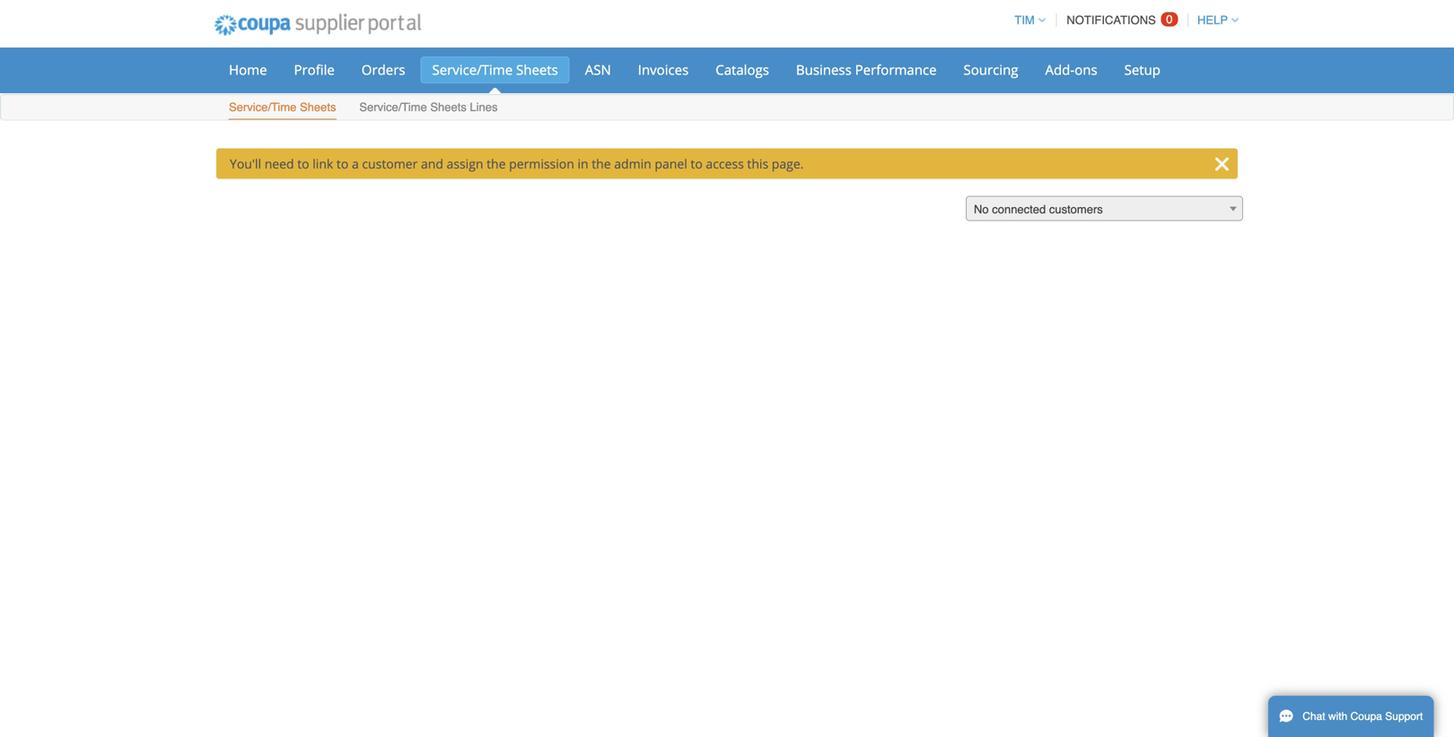 Task type: describe. For each thing, give the bounding box(es) containing it.
home
[[229, 61, 267, 79]]

invoices
[[638, 61, 689, 79]]

notifications
[[1067, 13, 1156, 27]]

orders link
[[350, 57, 417, 83]]

chat
[[1303, 711, 1326, 724]]

sourcing
[[964, 61, 1018, 79]]

tim
[[1015, 13, 1035, 27]]

assign
[[447, 155, 483, 172]]

support
[[1385, 711, 1423, 724]]

profile link
[[282, 57, 346, 83]]

catalogs
[[716, 61, 769, 79]]

asn link
[[573, 57, 623, 83]]

orders
[[362, 61, 405, 79]]

connected
[[992, 203, 1046, 216]]

coupa supplier portal image
[[202, 3, 433, 48]]

0 horizontal spatial service/time sheets link
[[228, 97, 337, 120]]

1 vertical spatial service/time sheets
[[229, 101, 336, 114]]

sheets for service/time sheets link to the top
[[516, 61, 558, 79]]

add-ons
[[1045, 61, 1098, 79]]

ons
[[1075, 61, 1098, 79]]

lines
[[470, 101, 498, 114]]

service/time sheets lines link
[[358, 97, 499, 120]]

business performance link
[[785, 57, 948, 83]]

2 horizontal spatial service/time
[[432, 61, 513, 79]]

you'll
[[230, 155, 261, 172]]

2 to from the left
[[337, 155, 349, 172]]

1 to from the left
[[297, 155, 309, 172]]

help
[[1198, 13, 1228, 27]]

catalogs link
[[704, 57, 781, 83]]

home link
[[217, 57, 279, 83]]

service/time inside 'link'
[[359, 101, 427, 114]]

No connected customers text field
[[967, 197, 1242, 222]]

tim link
[[1007, 13, 1046, 27]]

service/time sheets lines
[[359, 101, 498, 114]]

help link
[[1189, 13, 1239, 27]]

business
[[796, 61, 852, 79]]

admin
[[614, 155, 652, 172]]

no
[[974, 203, 989, 216]]

no connected customers
[[974, 203, 1103, 216]]

need
[[265, 155, 294, 172]]

0 vertical spatial service/time sheets
[[432, 61, 558, 79]]

asn
[[585, 61, 611, 79]]

notifications 0
[[1067, 13, 1173, 27]]



Task type: vqa. For each thing, say whether or not it's contained in the screenshot.
1st sFTP from the bottom
no



Task type: locate. For each thing, give the bounding box(es) containing it.
1 horizontal spatial to
[[337, 155, 349, 172]]

2 the from the left
[[592, 155, 611, 172]]

permission
[[509, 155, 574, 172]]

1 horizontal spatial service/time
[[359, 101, 427, 114]]

1 horizontal spatial sheets
[[430, 101, 467, 114]]

0 horizontal spatial service/time
[[229, 101, 297, 114]]

to
[[297, 155, 309, 172], [337, 155, 349, 172], [691, 155, 703, 172]]

1 vertical spatial service/time sheets link
[[228, 97, 337, 120]]

1 horizontal spatial service/time sheets link
[[421, 57, 570, 83]]

customers
[[1049, 203, 1103, 216]]

2 horizontal spatial to
[[691, 155, 703, 172]]

profile
[[294, 61, 335, 79]]

business performance
[[796, 61, 937, 79]]

0 horizontal spatial service/time sheets
[[229, 101, 336, 114]]

add-ons link
[[1034, 57, 1109, 83]]

2 horizontal spatial sheets
[[516, 61, 558, 79]]

service/time sheets link
[[421, 57, 570, 83], [228, 97, 337, 120]]

performance
[[855, 61, 937, 79]]

in
[[578, 155, 589, 172]]

chat with coupa support
[[1303, 711, 1423, 724]]

a
[[352, 155, 359, 172]]

0
[[1166, 13, 1173, 26]]

page.
[[772, 155, 804, 172]]

No connected customers field
[[966, 196, 1243, 222]]

0 vertical spatial service/time sheets link
[[421, 57, 570, 83]]

with
[[1329, 711, 1348, 724]]

service/time sheets link down profile link
[[228, 97, 337, 120]]

sheets inside 'link'
[[430, 101, 467, 114]]

service/time sheets down profile link
[[229, 101, 336, 114]]

add-
[[1045, 61, 1075, 79]]

service/time
[[432, 61, 513, 79], [229, 101, 297, 114], [359, 101, 427, 114]]

the right in
[[592, 155, 611, 172]]

sheets for service/time sheets lines 'link'
[[430, 101, 467, 114]]

navigation
[[1007, 3, 1239, 38]]

panel
[[655, 155, 687, 172]]

sheets
[[516, 61, 558, 79], [300, 101, 336, 114], [430, 101, 467, 114]]

3 to from the left
[[691, 155, 703, 172]]

the
[[487, 155, 506, 172], [592, 155, 611, 172]]

service/time sheets link up lines
[[421, 57, 570, 83]]

0 horizontal spatial the
[[487, 155, 506, 172]]

the right assign
[[487, 155, 506, 172]]

service/time sheets up lines
[[432, 61, 558, 79]]

setup
[[1124, 61, 1161, 79]]

you'll need to link to a customer and assign the permission in the admin panel to access this page.
[[230, 155, 804, 172]]

service/time down home link
[[229, 101, 297, 114]]

0 horizontal spatial to
[[297, 155, 309, 172]]

1 horizontal spatial service/time sheets
[[432, 61, 558, 79]]

sheets down profile link
[[300, 101, 336, 114]]

access
[[706, 155, 744, 172]]

service/time up lines
[[432, 61, 513, 79]]

to right panel
[[691, 155, 703, 172]]

1 horizontal spatial the
[[592, 155, 611, 172]]

to left a at the top left of the page
[[337, 155, 349, 172]]

sheets left asn
[[516, 61, 558, 79]]

coupa
[[1351, 711, 1382, 724]]

service/time down orders link
[[359, 101, 427, 114]]

sheets left lines
[[430, 101, 467, 114]]

0 horizontal spatial sheets
[[300, 101, 336, 114]]

navigation containing notifications 0
[[1007, 3, 1239, 38]]

this
[[747, 155, 769, 172]]

1 the from the left
[[487, 155, 506, 172]]

chat with coupa support button
[[1268, 697, 1434, 738]]

sourcing link
[[952, 57, 1030, 83]]

invoices link
[[626, 57, 700, 83]]

and
[[421, 155, 443, 172]]

sheets for leftmost service/time sheets link
[[300, 101, 336, 114]]

service/time sheets
[[432, 61, 558, 79], [229, 101, 336, 114]]

customer
[[362, 155, 418, 172]]

to left link
[[297, 155, 309, 172]]

link
[[313, 155, 333, 172]]

setup link
[[1113, 57, 1172, 83]]



